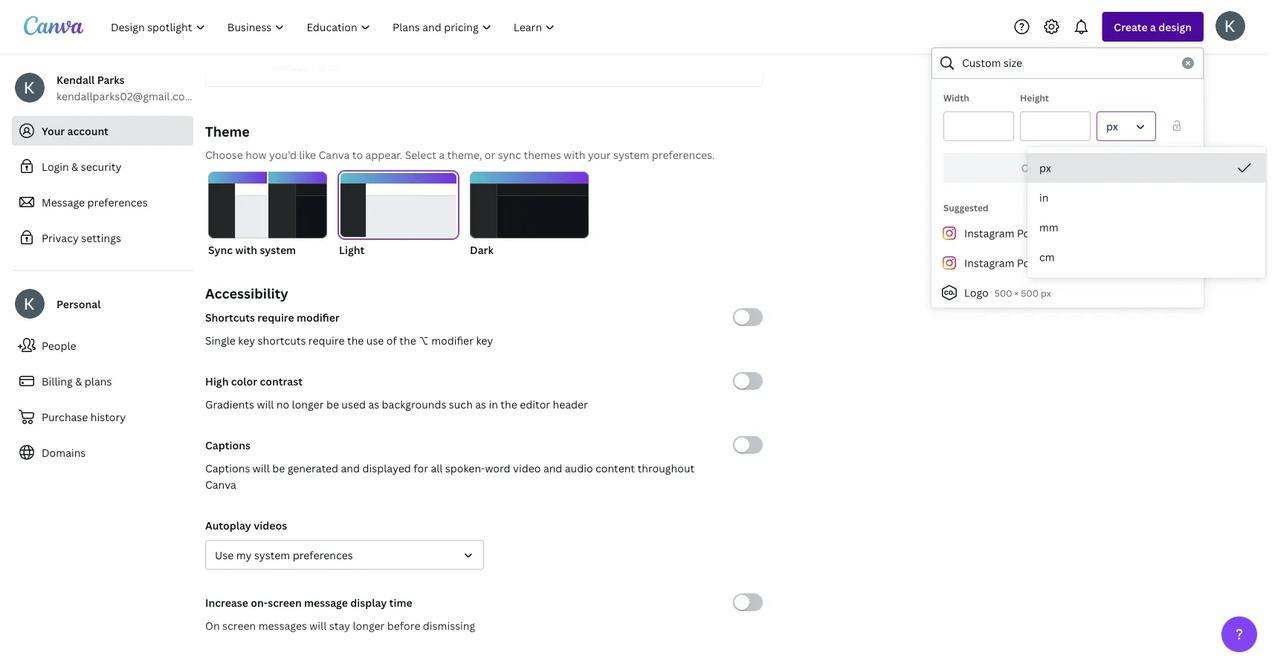 Task type: describe. For each thing, give the bounding box(es) containing it.
privacy
[[42, 231, 79, 245]]

increase on-screen message display time
[[205, 596, 412, 610]]

with inside button
[[235, 243, 257, 257]]

parks for kendall parks kendallparks02@gmail.com
[[97, 72, 125, 87]]

captions will be generated and displayed for all spoken-word video and audio content throughout canva
[[205, 461, 695, 492]]

sync
[[498, 148, 521, 162]]

purchase
[[42, 410, 88, 424]]

1 500 from the left
[[995, 287, 1013, 300]]

create a design
[[1114, 20, 1192, 34]]

video
[[513, 461, 541, 475]]

create new design
[[1021, 161, 1114, 175]]

login & security link
[[12, 152, 193, 181]]

sync
[[208, 243, 233, 257]]

time
[[389, 596, 412, 610]]

cm
[[1039, 250, 1055, 264]]

instagram post (portrait) link
[[932, 248, 1204, 278]]

spoken-
[[445, 461, 485, 475]]

px inside px button
[[1039, 161, 1051, 175]]

0 vertical spatial require
[[258, 310, 294, 325]]

theme,
[[447, 148, 482, 162]]

mm option
[[1028, 213, 1266, 242]]

shortcuts
[[205, 310, 255, 325]]

kendall for kendall parks kendallparks02@gmail.com
[[57, 72, 95, 87]]

your account link
[[12, 116, 193, 146]]

your
[[588, 148, 611, 162]]

1 horizontal spatial screen
[[268, 596, 302, 610]]

captions for captions will be generated and displayed for all spoken-word video and audio content throughout canva
[[205, 461, 250, 475]]

login & security
[[42, 159, 122, 174]]

privacy settings link
[[12, 223, 193, 253]]

& for billing
[[75, 374, 82, 389]]

px inside "logo 500 × 500 px"
[[1041, 287, 1051, 300]]

no
[[276, 397, 289, 412]]

appear.
[[365, 148, 402, 162]]

system inside theme choose how you'd like canva to appear. select a theme, or sync themes with your system preferences.
[[613, 148, 649, 162]]

people
[[42, 339, 76, 353]]

1 vertical spatial modifier
[[431, 333, 474, 348]]

post for (square)
[[1017, 226, 1039, 241]]

use
[[366, 333, 384, 348]]

history
[[91, 410, 126, 424]]

your account
[[42, 124, 109, 138]]

billing & plans link
[[12, 367, 193, 396]]

of
[[387, 333, 397, 348]]

select
[[405, 148, 436, 162]]

create new design button
[[944, 153, 1192, 183]]

header
[[553, 397, 588, 412]]

light
[[339, 243, 365, 257]]

plans
[[85, 374, 112, 389]]

new
[[1058, 161, 1078, 175]]

messages
[[258, 619, 307, 633]]

instagram post (square) link
[[932, 219, 1204, 248]]

Use my system preferences button
[[205, 541, 484, 570]]

security
[[81, 159, 122, 174]]

1 horizontal spatial the
[[400, 333, 416, 348]]

autoplay videos
[[205, 519, 287, 533]]

in inside button
[[1039, 191, 1049, 205]]

Height number field
[[1030, 112, 1081, 141]]

2 as from the left
[[475, 397, 486, 412]]

preferences.
[[652, 148, 715, 162]]

& for login
[[71, 159, 78, 174]]

videos
[[254, 519, 287, 533]]

use my system preferences
[[215, 548, 353, 562]]

settings
[[81, 231, 121, 245]]

stay
[[329, 619, 350, 633]]

cm option
[[1028, 242, 1266, 272]]

canva inside theme choose how you'd like canva to appear. select a theme, or sync themes with your system preferences.
[[319, 148, 350, 162]]

instagram for instagram post (portrait)
[[964, 256, 1015, 270]]

used
[[342, 397, 366, 412]]

all
[[431, 461, 443, 475]]

shortcuts
[[258, 333, 306, 348]]

gradients will no longer be used as backgrounds such as in the editor header
[[205, 397, 588, 412]]

preferences inside button
[[293, 548, 353, 562]]

1 horizontal spatial longer
[[353, 619, 385, 633]]

1 vertical spatial in
[[489, 397, 498, 412]]

px inside units: px button
[[1106, 119, 1118, 133]]

in option
[[1028, 183, 1266, 213]]

gradients
[[205, 397, 254, 412]]

Light button
[[339, 172, 458, 258]]

kendall for kendall parks
[[271, 59, 309, 73]]

message preferences link
[[12, 187, 193, 217]]

domains
[[42, 446, 86, 460]]

before
[[387, 619, 420, 633]]

audio
[[565, 461, 593, 475]]

theme choose how you'd like canva to appear. select a theme, or sync themes with your system preferences.
[[205, 122, 715, 162]]

design for create a design
[[1159, 20, 1192, 34]]

will for no
[[257, 397, 274, 412]]

(square)
[[1042, 226, 1084, 241]]

list containing instagram post (square)
[[932, 219, 1204, 308]]

theme
[[205, 122, 250, 141]]

a inside theme choose how you'd like canva to appear. select a theme, or sync themes with your system preferences.
[[439, 148, 445, 162]]

2 vertical spatial will
[[310, 619, 327, 633]]

0 horizontal spatial the
[[347, 333, 364, 348]]

instagram post (square)
[[964, 226, 1084, 241]]

a inside create a design dropdown button
[[1150, 20, 1156, 34]]

create for create a design
[[1114, 20, 1148, 34]]

purchase history link
[[12, 402, 193, 432]]

message
[[304, 596, 348, 610]]

1 and from the left
[[341, 461, 360, 475]]

billing
[[42, 374, 73, 389]]

shortcuts require modifier
[[205, 310, 340, 325]]

throughout
[[638, 461, 695, 475]]

autoplay
[[205, 519, 251, 533]]

mm
[[1039, 220, 1059, 235]]

canva inside "captions will be generated and displayed for all spoken-word video and audio content throughout canva"
[[205, 478, 236, 492]]

sync with system
[[208, 243, 296, 257]]

my
[[236, 548, 252, 562]]

2 500 from the left
[[1021, 287, 1039, 300]]

how
[[246, 148, 267, 162]]

choose
[[205, 148, 243, 162]]



Task type: vqa. For each thing, say whether or not it's contained in the screenshot.


Task type: locate. For each thing, give the bounding box(es) containing it.
1 horizontal spatial preferences
[[293, 548, 353, 562]]

require up the shortcuts
[[258, 310, 294, 325]]

account
[[67, 124, 109, 138]]

require right the shortcuts
[[308, 333, 345, 348]]

single
[[205, 333, 236, 348]]

0 horizontal spatial as
[[368, 397, 379, 412]]

use
[[215, 548, 234, 562]]

Dark button
[[470, 172, 589, 258]]

login
[[42, 159, 69, 174]]

1 horizontal spatial kendall
[[271, 59, 309, 73]]

kendall parks
[[271, 59, 338, 73]]

kendall inside kendall parks kendallparks02@gmail.com
[[57, 72, 95, 87]]

0 vertical spatial &
[[71, 159, 78, 174]]

captions down gradients
[[205, 438, 251, 452]]

height
[[1020, 92, 1049, 104]]

1 vertical spatial will
[[253, 461, 270, 475]]

1 vertical spatial instagram
[[964, 256, 1015, 270]]

Sync with system button
[[208, 172, 327, 258]]

0 horizontal spatial screen
[[222, 619, 256, 633]]

0 vertical spatial modifier
[[297, 310, 340, 325]]

personal
[[57, 297, 101, 311]]

& inside 'billing & plans' link
[[75, 374, 82, 389]]

2 key from the left
[[476, 333, 493, 348]]

1 vertical spatial create
[[1021, 161, 1055, 175]]

1 post from the top
[[1017, 226, 1039, 241]]

key right ⌥ at the bottom left of page
[[476, 333, 493, 348]]

1 horizontal spatial as
[[475, 397, 486, 412]]

0 horizontal spatial a
[[439, 148, 445, 162]]

be inside "captions will be generated and displayed for all spoken-word video and audio content throughout canva"
[[272, 461, 285, 475]]

logo 500 × 500 px
[[964, 286, 1051, 300]]

0 horizontal spatial in
[[489, 397, 498, 412]]

the
[[347, 333, 364, 348], [400, 333, 416, 348], [501, 397, 517, 412]]

px left the new
[[1039, 161, 1051, 175]]

contrast
[[260, 374, 303, 389]]

list
[[932, 219, 1204, 308]]

px right ×
[[1041, 287, 1051, 300]]

the left use at the left
[[347, 333, 364, 348]]

will
[[257, 397, 274, 412], [253, 461, 270, 475], [310, 619, 327, 633]]

be left used
[[326, 397, 339, 412]]

with left your
[[564, 148, 585, 162]]

display
[[350, 596, 387, 610]]

1 horizontal spatial require
[[308, 333, 345, 348]]

1 horizontal spatial key
[[476, 333, 493, 348]]

0 horizontal spatial require
[[258, 310, 294, 325]]

a
[[1150, 20, 1156, 34], [439, 148, 445, 162]]

accessibility
[[205, 284, 288, 303]]

system inside button
[[254, 548, 290, 562]]

and
[[341, 461, 360, 475], [543, 461, 562, 475]]

system right my
[[254, 548, 290, 562]]

& right login
[[71, 159, 78, 174]]

will left no
[[257, 397, 274, 412]]

in button
[[1028, 183, 1266, 213]]

0 vertical spatial canva
[[319, 148, 350, 162]]

0 vertical spatial system
[[613, 148, 649, 162]]

create left the new
[[1021, 161, 1055, 175]]

to
[[352, 148, 363, 162]]

canva
[[319, 148, 350, 162], [205, 478, 236, 492]]

post left cm
[[1017, 256, 1039, 270]]

single key shortcuts require the use of the ⌥ modifier key
[[205, 333, 493, 348]]

be left generated
[[272, 461, 285, 475]]

0 horizontal spatial design
[[1081, 161, 1114, 175]]

1 vertical spatial require
[[308, 333, 345, 348]]

design right the new
[[1081, 161, 1114, 175]]

kendall parks image
[[1216, 11, 1245, 41]]

high
[[205, 374, 229, 389]]

kendall parks kendallparks02@gmail.com
[[57, 72, 194, 103]]

0 vertical spatial longer
[[292, 397, 324, 412]]

1 horizontal spatial with
[[564, 148, 585, 162]]

1 horizontal spatial modifier
[[431, 333, 474, 348]]

1 horizontal spatial canva
[[319, 148, 350, 162]]

design inside create a design dropdown button
[[1159, 20, 1192, 34]]

design for create new design
[[1081, 161, 1114, 175]]

2 captions from the top
[[205, 461, 250, 475]]

1 instagram from the top
[[964, 226, 1015, 241]]

1 vertical spatial &
[[75, 374, 82, 389]]

in right such on the left of the page
[[489, 397, 498, 412]]

width
[[944, 92, 969, 104]]

1 vertical spatial preferences
[[293, 548, 353, 562]]

captions
[[205, 438, 251, 452], [205, 461, 250, 475]]

0 vertical spatial in
[[1039, 191, 1049, 205]]

generated
[[287, 461, 338, 475]]

1 horizontal spatial design
[[1159, 20, 1192, 34]]

system up accessibility
[[260, 243, 296, 257]]

1 horizontal spatial and
[[543, 461, 562, 475]]

longer down display
[[353, 619, 385, 633]]

with
[[564, 148, 585, 162], [235, 243, 257, 257]]

2 instagram from the top
[[964, 256, 1015, 270]]

modifier
[[297, 310, 340, 325], [431, 333, 474, 348]]

500 right ×
[[1021, 287, 1039, 300]]

(portrait)
[[1042, 256, 1087, 270]]

on screen messages will stay longer before dismissing
[[205, 619, 475, 633]]

1 horizontal spatial parks
[[311, 59, 338, 73]]

people link
[[12, 331, 193, 361]]

0 horizontal spatial kendall
[[57, 72, 95, 87]]

1 horizontal spatial be
[[326, 397, 339, 412]]

instagram up logo
[[964, 256, 1015, 270]]

message preferences
[[42, 195, 148, 209]]

displayed
[[362, 461, 411, 475]]

instagram post (portrait)
[[964, 256, 1087, 270]]

1 captions from the top
[[205, 438, 251, 452]]

themes
[[524, 148, 561, 162]]

0 vertical spatial a
[[1150, 20, 1156, 34]]

1 vertical spatial post
[[1017, 256, 1039, 270]]

& left plans
[[75, 374, 82, 389]]

modifier right ⌥ at the bottom left of page
[[431, 333, 474, 348]]

px option
[[1028, 153, 1266, 183]]

billing & plans
[[42, 374, 112, 389]]

domains link
[[12, 438, 193, 468]]

kendallparks02@gmail.com
[[57, 89, 194, 103]]

will left stay
[[310, 619, 327, 633]]

1 horizontal spatial create
[[1114, 20, 1148, 34]]

as right used
[[368, 397, 379, 412]]

and right video
[[543, 461, 562, 475]]

design inside 'create new design' button
[[1081, 161, 1114, 175]]

dismissing
[[423, 619, 475, 633]]

0 vertical spatial with
[[564, 148, 585, 162]]

0 horizontal spatial 500
[[995, 287, 1013, 300]]

⌥
[[419, 333, 429, 348]]

1 vertical spatial screen
[[222, 619, 256, 633]]

and left displayed
[[341, 461, 360, 475]]

0 horizontal spatial and
[[341, 461, 360, 475]]

system for use my system preferences
[[254, 548, 290, 562]]

500 left ×
[[995, 287, 1013, 300]]

parks up the kendallparks02@gmail.com
[[97, 72, 125, 87]]

create inside button
[[1021, 161, 1055, 175]]

the left editor in the left of the page
[[501, 397, 517, 412]]

message
[[42, 195, 85, 209]]

1 as from the left
[[368, 397, 379, 412]]

0 vertical spatial post
[[1017, 226, 1039, 241]]

screen up messages
[[268, 596, 302, 610]]

2 post from the top
[[1017, 256, 1039, 270]]

2 horizontal spatial the
[[501, 397, 517, 412]]

1 vertical spatial be
[[272, 461, 285, 475]]

1 key from the left
[[238, 333, 255, 348]]

longer right no
[[292, 397, 324, 412]]

canva up autoplay
[[205, 478, 236, 492]]

2 vertical spatial system
[[254, 548, 290, 562]]

2 vertical spatial px
[[1041, 287, 1051, 300]]

&
[[71, 159, 78, 174], [75, 374, 82, 389]]

like
[[299, 148, 316, 162]]

modifier up single key shortcuts require the use of the ⌥ modifier key
[[297, 310, 340, 325]]

design left 'kendall parks' icon
[[1159, 20, 1192, 34]]

parks down top level navigation element
[[311, 59, 338, 73]]

Units: px button
[[1097, 112, 1156, 141]]

or
[[485, 148, 495, 162]]

color
[[231, 374, 257, 389]]

0 vertical spatial will
[[257, 397, 274, 412]]

kendall down top level navigation element
[[271, 59, 309, 73]]

design
[[1159, 20, 1192, 34], [1081, 161, 1114, 175]]

units: px list box
[[1028, 153, 1266, 272]]

editor
[[520, 397, 550, 412]]

1 vertical spatial with
[[235, 243, 257, 257]]

increase
[[205, 596, 248, 610]]

parks inside kendall parks kendallparks02@gmail.com
[[97, 72, 125, 87]]

preferences up privacy settings link
[[87, 195, 148, 209]]

system inside button
[[260, 243, 296, 257]]

0 vertical spatial captions
[[205, 438, 251, 452]]

1 horizontal spatial a
[[1150, 20, 1156, 34]]

you'd
[[269, 148, 297, 162]]

key right the single
[[238, 333, 255, 348]]

your
[[42, 124, 65, 138]]

1 horizontal spatial 500
[[1021, 287, 1039, 300]]

key
[[238, 333, 255, 348], [476, 333, 493, 348]]

2 and from the left
[[543, 461, 562, 475]]

parks for kendall parks
[[311, 59, 338, 73]]

0 vertical spatial be
[[326, 397, 339, 412]]

create a design button
[[1102, 12, 1204, 42]]

0 horizontal spatial preferences
[[87, 195, 148, 209]]

0 vertical spatial create
[[1114, 20, 1148, 34]]

1 vertical spatial longer
[[353, 619, 385, 633]]

0 horizontal spatial longer
[[292, 397, 324, 412]]

0 horizontal spatial modifier
[[297, 310, 340, 325]]

top level navigation element
[[101, 12, 568, 42]]

0 vertical spatial instagram
[[964, 226, 1015, 241]]

will for be
[[253, 461, 270, 475]]

& inside login & security link
[[71, 159, 78, 174]]

system right your
[[613, 148, 649, 162]]

px button
[[1028, 153, 1266, 183]]

post left mm
[[1017, 226, 1039, 241]]

create up search search box
[[1114, 20, 1148, 34]]

kendall up your account on the left of page
[[57, 72, 95, 87]]

1 vertical spatial system
[[260, 243, 296, 257]]

0 vertical spatial preferences
[[87, 195, 148, 209]]

as right such on the left of the page
[[475, 397, 486, 412]]

instagram for instagram post (square)
[[964, 226, 1015, 241]]

create for create new design
[[1021, 161, 1055, 175]]

captions up autoplay
[[205, 461, 250, 475]]

dark
[[470, 243, 494, 257]]

screen
[[268, 596, 302, 610], [222, 619, 256, 633]]

with inside theme choose how you'd like canva to appear. select a theme, or sync themes with your system preferences.
[[564, 148, 585, 162]]

post for (portrait)
[[1017, 256, 1039, 270]]

mm button
[[1028, 213, 1266, 242]]

will inside "captions will be generated and displayed for all spoken-word video and audio content throughout canva"
[[253, 461, 270, 475]]

1 horizontal spatial in
[[1039, 191, 1049, 205]]

suggested
[[944, 202, 989, 214]]

preferences up message
[[293, 548, 353, 562]]

captions for captions
[[205, 438, 251, 452]]

preferences
[[87, 195, 148, 209], [293, 548, 353, 562]]

canva left the 'to'
[[319, 148, 350, 162]]

be
[[326, 397, 339, 412], [272, 461, 285, 475]]

0 horizontal spatial with
[[235, 243, 257, 257]]

1 vertical spatial design
[[1081, 161, 1114, 175]]

content
[[596, 461, 635, 475]]

0 horizontal spatial parks
[[97, 72, 125, 87]]

0 horizontal spatial key
[[238, 333, 255, 348]]

privacy settings
[[42, 231, 121, 245]]

purchase history
[[42, 410, 126, 424]]

1 vertical spatial a
[[439, 148, 445, 162]]

Search search field
[[962, 49, 1173, 77]]

1 vertical spatial canva
[[205, 478, 236, 492]]

instagram down suggested
[[964, 226, 1015, 241]]

will left generated
[[253, 461, 270, 475]]

on-
[[251, 596, 268, 610]]

0 horizontal spatial be
[[272, 461, 285, 475]]

0 vertical spatial px
[[1106, 119, 1118, 133]]

such
[[449, 397, 473, 412]]

0 vertical spatial design
[[1159, 20, 1192, 34]]

×
[[1015, 287, 1019, 300]]

word
[[485, 461, 511, 475]]

1 vertical spatial px
[[1039, 161, 1051, 175]]

0 vertical spatial screen
[[268, 596, 302, 610]]

high color contrast
[[205, 374, 303, 389]]

px up px button
[[1106, 119, 1118, 133]]

captions inside "captions will be generated and displayed for all spoken-word video and audio content throughout canva"
[[205, 461, 250, 475]]

0 horizontal spatial canva
[[205, 478, 236, 492]]

1 vertical spatial captions
[[205, 461, 250, 475]]

0 horizontal spatial create
[[1021, 161, 1055, 175]]

create inside dropdown button
[[1114, 20, 1148, 34]]

with right sync
[[235, 243, 257, 257]]

the left ⌥ at the bottom left of page
[[400, 333, 416, 348]]

system for sync with system
[[260, 243, 296, 257]]

cm button
[[1028, 242, 1266, 272]]

kendall
[[271, 59, 309, 73], [57, 72, 95, 87]]

screen down "increase"
[[222, 619, 256, 633]]

in up mm
[[1039, 191, 1049, 205]]



